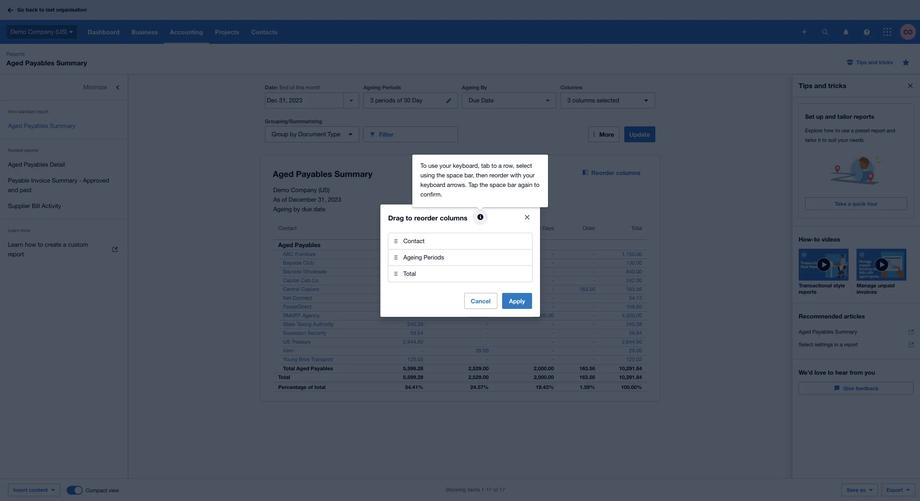 Task type: vqa. For each thing, say whether or not it's contained in the screenshot.
MENU
no



Task type: locate. For each thing, give the bounding box(es) containing it.
drag
[[388, 214, 404, 222]]

31 - 60 days
[[459, 226, 489, 232]]

1 5,599.28 from the top
[[403, 366, 423, 372]]

columns up 31
[[440, 214, 467, 222]]

0 vertical spatial bayside
[[283, 260, 301, 266]]

125.03 link up 54.41%
[[403, 356, 428, 364]]

young bros transport
[[283, 357, 333, 363]]

tailor left "it"
[[805, 137, 817, 143]]

cancel
[[471, 298, 491, 305]]

svg image left go
[[8, 7, 13, 13]]

30
[[404, 97, 410, 104]]

cancel button
[[464, 293, 497, 309]]

reorder columns button
[[577, 165, 647, 181]]

how inside explore how to use a preset report and tailor it to suit your needs
[[824, 128, 834, 134]]

swanston security
[[283, 331, 326, 336]]

aged down reports link
[[6, 59, 23, 67]]

1 840.00 from the left
[[407, 269, 423, 275]]

17 right 1-
[[499, 487, 505, 493]]

1 vertical spatial use
[[428, 162, 438, 169]]

aged up abc
[[278, 241, 293, 249]]

using
[[420, 172, 435, 179]]

bayside inside bayside club link
[[283, 260, 301, 266]]

1 horizontal spatial 125.03 link
[[621, 356, 647, 364]]

0 horizontal spatial 3
[[370, 97, 374, 104]]

tailor up explore how to use a preset report and tailor it to suit your needs at the top right
[[837, 113, 852, 120]]

1 horizontal spatial periods
[[424, 254, 444, 261]]

1 125.03 link from the left
[[403, 356, 428, 364]]

report right standard
[[37, 109, 48, 114]]

1 vertical spatial learn
[[8, 241, 23, 248]]

save
[[847, 487, 859, 494]]

- inside payable invoice summary - approved and paid
[[79, 177, 81, 184]]

contact down drag to reorder columns
[[403, 238, 425, 244]]

29.00 for 2nd 29.00 "link" from right
[[476, 348, 489, 354]]

59.54 for 2nd 59.54 link from the left
[[629, 331, 642, 336]]

tricks inside button
[[879, 59, 893, 65]]

0 horizontal spatial columns
[[440, 214, 467, 222]]

0 vertical spatial reorder
[[489, 172, 509, 179]]

bayside club
[[283, 260, 314, 266]]

24.57%
[[470, 384, 489, 391]]

1 59.54 link from the left
[[406, 330, 428, 338]]

0 vertical spatial learn
[[8, 228, 19, 233]]

1 vertical spatial ageing periods
[[403, 254, 444, 261]]

0 horizontal spatial 1,150.00 link
[[398, 251, 428, 259]]

0 vertical spatial 2,000.00
[[534, 313, 554, 319]]

space up arrows. at the top of page
[[447, 172, 463, 179]]

days right 60
[[477, 226, 489, 232]]

report output element
[[273, 221, 647, 392]]

net connect link
[[273, 295, 317, 303]]

svg image
[[822, 29, 828, 35], [843, 29, 848, 35], [802, 30, 807, 34]]

svg image down organisation
[[69, 31, 73, 33]]

1 3 from the left
[[370, 97, 374, 104]]

0 horizontal spatial 130.00 link
[[403, 259, 428, 267]]

125.03 for first 125.03 link from left
[[407, 357, 423, 363]]

aged payables summary link
[[0, 118, 128, 134], [799, 326, 914, 339]]

163.56
[[579, 287, 595, 293], [626, 287, 642, 293], [579, 366, 595, 372], [579, 374, 595, 381]]

0 vertical spatial date
[[265, 84, 276, 91]]

company inside the demo company (us) as of december 31, 2023 ageing by due date
[[291, 187, 317, 194]]

2 125.03 from the left
[[626, 357, 642, 363]]

svg image up tips and tricks button
[[864, 29, 870, 35]]

reorder down the confirm.
[[414, 214, 438, 222]]

29.00
[[476, 348, 489, 354], [629, 348, 642, 354]]

1 horizontal spatial tips
[[856, 59, 867, 65]]

space left bar
[[490, 181, 506, 188]]

2 17 from the left
[[499, 487, 505, 493]]

0 vertical spatial the
[[436, 172, 445, 179]]

tips and tricks inside button
[[856, 59, 893, 65]]

1 vertical spatial 10,291.84
[[619, 374, 642, 381]]

a right take
[[848, 201, 851, 207]]

3 2,000.00 from the top
[[534, 374, 554, 381]]

contact button down 'date'
[[273, 221, 367, 240]]

payable invoice summary - approved and paid
[[8, 177, 109, 194]]

ageing periods
[[363, 84, 401, 91], [403, 254, 444, 261]]

document
[[298, 131, 326, 138]]

0 horizontal spatial 2,644.60
[[403, 339, 423, 345]]

125.03 for first 125.03 link from right
[[626, 357, 642, 363]]

days right the 90
[[542, 226, 554, 232]]

days for 31 - 60 days
[[477, 226, 489, 232]]

to inside "dialog"
[[406, 214, 412, 222]]

2 59.54 link from the left
[[624, 330, 647, 338]]

learn inside learn how to create a custom report
[[8, 241, 23, 248]]

by inside popup button
[[290, 131, 297, 138]]

company inside popup button
[[28, 28, 54, 35]]

payables down reports link
[[25, 59, 54, 67]]

4,500.00 link
[[617, 312, 647, 320]]

0 horizontal spatial date
[[265, 84, 276, 91]]

report right preset
[[871, 128, 885, 134]]

learn more
[[8, 228, 30, 233]]

1 horizontal spatial space
[[490, 181, 506, 188]]

1 horizontal spatial the
[[480, 181, 488, 188]]

a inside learn how to create a custom report
[[63, 241, 66, 248]]

3 down columns
[[567, 97, 571, 104]]

2,644.60
[[403, 339, 423, 345], [622, 339, 642, 345]]

1 125.03 from the left
[[407, 357, 423, 363]]

of left total
[[308, 384, 313, 391]]

0 horizontal spatial xero
[[8, 109, 17, 114]]

co banner
[[0, 0, 920, 44]]

1 vertical spatial your
[[439, 162, 451, 169]]

svg image inside demo company (us) popup button
[[69, 31, 73, 33]]

wholesale
[[303, 269, 327, 275]]

demo up as
[[273, 187, 289, 194]]

date right due
[[481, 97, 494, 104]]

1 horizontal spatial 29.00 link
[[624, 347, 647, 355]]

1 17 from the left
[[486, 487, 492, 493]]

29.00 down 4,500.00 link
[[629, 348, 642, 354]]

of left the 30
[[397, 97, 402, 104]]

1 horizontal spatial contact button
[[388, 233, 532, 249]]

summary inside payable invoice summary - approved and paid
[[52, 177, 77, 184]]

report inside learn how to create a custom report
[[8, 251, 24, 258]]

agency
[[302, 313, 319, 319]]

summary down aged payables detail link
[[52, 177, 77, 184]]

1 29.00 from the left
[[476, 348, 489, 354]]

your up again
[[523, 172, 535, 179]]

the up keyboard
[[436, 172, 445, 179]]

a inside button
[[848, 201, 851, 207]]

2 learn from the top
[[8, 241, 23, 248]]

2 10,291.84 from the top
[[619, 374, 642, 381]]

aged payables summary up select settings in a report
[[799, 329, 857, 335]]

0 horizontal spatial contact button
[[273, 221, 367, 240]]

content
[[29, 487, 48, 494]]

2,500.00 link
[[464, 312, 493, 320]]

bayside up capital in the bottom left of the page
[[283, 269, 301, 275]]

1 horizontal spatial 245.38 link
[[621, 321, 647, 329]]

contact for total
[[403, 238, 425, 244]]

capital cab co
[[283, 278, 318, 284]]

31,
[[318, 196, 326, 203]]

1 horizontal spatial 245.38
[[626, 322, 642, 328]]

from
[[850, 369, 863, 376]]

1 horizontal spatial 242.00
[[626, 278, 642, 284]]

2,000.00
[[534, 313, 554, 319], [534, 366, 554, 372], [534, 374, 554, 381]]

abc
[[283, 251, 293, 257]]

powerdirect
[[283, 304, 311, 310]]

report right in
[[844, 342, 858, 348]]

demo inside the demo company (us) as of december 31, 2023 ageing by due date
[[273, 187, 289, 194]]

total inside drag to reorder columns "dialog"
[[403, 270, 416, 277]]

29.00 link
[[471, 347, 493, 355], [624, 347, 647, 355]]

columns right the reorder at top right
[[616, 169, 640, 176]]

0 horizontal spatial 242.00
[[407, 278, 423, 284]]

10,291.84
[[619, 366, 642, 372], [619, 374, 642, 381]]

1 2,644.60 link from the left
[[398, 338, 428, 346]]

0 vertical spatial by
[[290, 131, 297, 138]]

1 vertical spatial bayside
[[283, 269, 301, 275]]

0 vertical spatial contact
[[278, 226, 296, 232]]

1 2,644.60 from the left
[[403, 339, 423, 345]]

how inside learn how to create a custom report
[[25, 241, 36, 248]]

then
[[476, 172, 488, 179]]

drag to reorder columns dialog
[[380, 205, 540, 317]]

1 horizontal spatial tricks
[[879, 59, 893, 65]]

1 horizontal spatial 59.54 link
[[624, 330, 647, 338]]

1 1,150.00 from the left
[[403, 251, 423, 257]]

grouping/summarizing
[[265, 118, 322, 125]]

1 horizontal spatial reorder
[[489, 172, 509, 179]]

0 horizontal spatial 59.54
[[410, 331, 423, 336]]

custom
[[68, 241, 88, 248]]

0 vertical spatial tips
[[856, 59, 867, 65]]

by down grouping/summarizing
[[290, 131, 297, 138]]

svg image
[[8, 7, 13, 13], [883, 28, 891, 36], [864, 29, 870, 35], [69, 31, 73, 33]]

aged payables summary down xero standard report
[[8, 123, 75, 129]]

demo for demo company (us)
[[10, 28, 26, 35]]

2 29.00 from the left
[[629, 348, 642, 354]]

xero left standard
[[8, 109, 17, 114]]

total button right older
[[600, 221, 647, 240]]

date left end
[[265, 84, 276, 91]]

1 vertical spatial date
[[481, 97, 494, 104]]

state taxing authority link
[[273, 321, 338, 329]]

reorder down row,
[[489, 172, 509, 179]]

0 vertical spatial company
[[28, 28, 54, 35]]

0 horizontal spatial 59.54 link
[[406, 330, 428, 338]]

company up december
[[291, 187, 317, 194]]

1 horizontal spatial demo
[[273, 187, 289, 194]]

of right as
[[282, 196, 287, 203]]

2 1,150.00 from the left
[[622, 251, 642, 257]]

security
[[307, 331, 326, 336]]

learn how to create a custom report
[[8, 241, 88, 258]]

1 days from the left
[[477, 226, 489, 232]]

2 2,529.00 from the top
[[468, 374, 489, 381]]

Select end date field
[[265, 93, 343, 108]]

3 left periods
[[370, 97, 374, 104]]

29.00 down 2,500.00 link
[[476, 348, 489, 354]]

1 horizontal spatial how
[[824, 128, 834, 134]]

learn for learn more
[[8, 228, 19, 233]]

columns inside "dialog"
[[440, 214, 467, 222]]

contact for 31 - 60 days
[[278, 226, 296, 232]]

summary up minimize button at the left of the page
[[56, 59, 87, 67]]

1 vertical spatial the
[[480, 181, 488, 188]]

1 horizontal spatial 130.00 link
[[621, 259, 647, 267]]

125.03 up 100.00% at bottom right
[[626, 357, 642, 363]]

of left this
[[290, 85, 294, 91]]

0 vertical spatial tricks
[[879, 59, 893, 65]]

to right again
[[534, 181, 539, 188]]

us treasury link
[[273, 338, 316, 346]]

1 59.54 from the left
[[410, 331, 423, 336]]

1 vertical spatial contact
[[403, 238, 425, 244]]

to left last
[[39, 6, 44, 13]]

Report title field
[[271, 165, 564, 184]]

(us) inside the demo company (us) as of december 31, 2023 ageing by due date
[[318, 187, 330, 194]]

payables down transport
[[310, 366, 333, 372]]

this
[[296, 85, 304, 91]]

demo for demo company (us) as of december 31, 2023 ageing by due date
[[273, 187, 289, 194]]

the down the then
[[480, 181, 488, 188]]

2 59.54 from the left
[[629, 331, 642, 336]]

contact inside drag to reorder columns "dialog"
[[403, 238, 425, 244]]

1 horizontal spatial ageing periods
[[403, 254, 444, 261]]

transactional style reports button
[[799, 249, 849, 295]]

of inside button
[[397, 97, 402, 104]]

ageing inside button
[[403, 254, 422, 261]]

1 horizontal spatial 840.00
[[626, 269, 642, 275]]

aged down related
[[8, 161, 22, 168]]

0 vertical spatial xero
[[8, 109, 17, 114]]

minimize button
[[0, 79, 128, 95]]

54.41%
[[405, 384, 423, 391]]

company down go back to last organisation link
[[28, 28, 54, 35]]

2 840.00 link from the left
[[621, 268, 647, 276]]

demo down go
[[10, 28, 26, 35]]

2 bayside from the top
[[283, 269, 301, 275]]

2 horizontal spatial reports
[[854, 113, 874, 120]]

reorder columns
[[591, 169, 640, 176]]

2 horizontal spatial your
[[838, 137, 848, 143]]

items
[[467, 487, 480, 493]]

demo inside popup button
[[10, 28, 26, 35]]

use up needs at the top
[[841, 128, 850, 134]]

0 horizontal spatial contact
[[278, 226, 296, 232]]

percentage
[[278, 384, 306, 391]]

0 horizontal spatial 163.56 link
[[574, 286, 600, 294]]

0 vertical spatial aged payables summary link
[[0, 118, 128, 134]]

to right 'drag'
[[406, 214, 412, 222]]

0 horizontal spatial 17
[[486, 487, 492, 493]]

0 vertical spatial columns
[[572, 97, 595, 104]]

of right 1-
[[493, 487, 498, 493]]

how down the more
[[25, 241, 36, 248]]

2 130.00 from the left
[[626, 260, 642, 266]]

related reports
[[8, 148, 38, 153]]

1 horizontal spatial 17
[[499, 487, 505, 493]]

day
[[412, 97, 423, 104]]

feedback
[[856, 386, 879, 392]]

a inside explore how to use a preset report and tailor it to suit your needs
[[851, 128, 854, 134]]

bayside inside bayside wholesale link
[[283, 269, 301, 275]]

columns for 3
[[572, 97, 595, 104]]

1 29.00 link from the left
[[471, 347, 493, 355]]

club
[[303, 260, 314, 266]]

29.00 link down 2,500.00 link
[[471, 347, 493, 355]]

payables
[[25, 59, 54, 67], [24, 123, 48, 129], [24, 161, 48, 168], [295, 241, 320, 249], [812, 329, 834, 335], [310, 366, 333, 372]]

2 5,599.28 from the top
[[403, 374, 423, 381]]

aged payables summary link down xero standard report
[[0, 118, 128, 134]]

bayside for bayside wholesale
[[283, 269, 301, 275]]

0 vertical spatial 5,599.28
[[403, 366, 423, 372]]

2 days from the left
[[542, 226, 554, 232]]

bayside for bayside club
[[283, 260, 301, 266]]

2 2,644.60 from the left
[[622, 339, 642, 345]]

bayside down abc
[[283, 260, 301, 266]]

840.00
[[407, 269, 423, 275], [626, 269, 642, 275]]

of inside report output element
[[308, 384, 313, 391]]

use right to
[[428, 162, 438, 169]]

1 horizontal spatial 1,150.00
[[622, 251, 642, 257]]

insert content
[[13, 487, 48, 494]]

2 3 from the left
[[567, 97, 571, 104]]

2 840.00 from the left
[[626, 269, 642, 275]]

we'd
[[799, 369, 813, 376]]

(us) up 31,
[[318, 187, 330, 194]]

1 bayside from the top
[[283, 260, 301, 266]]

0 horizontal spatial 29.00
[[476, 348, 489, 354]]

0 vertical spatial tailor
[[837, 113, 852, 120]]

1 242.00 from the left
[[407, 278, 423, 284]]

0 horizontal spatial tricks
[[828, 81, 846, 90]]

2 242.00 from the left
[[626, 278, 642, 284]]

total button
[[600, 221, 647, 240], [388, 266, 532, 282]]

1 vertical spatial columns
[[616, 169, 640, 176]]

a left row,
[[498, 162, 502, 169]]

1 245.38 from the left
[[407, 322, 423, 328]]

how up suit
[[824, 128, 834, 134]]

summary up in
[[835, 329, 857, 335]]

cab
[[301, 278, 310, 284]]

group by document type button
[[265, 127, 359, 143]]

1 horizontal spatial 3
[[567, 97, 571, 104]]

1 horizontal spatial xero
[[283, 348, 293, 354]]

a right the create
[[63, 241, 66, 248]]

1 horizontal spatial reports
[[799, 289, 817, 295]]

learn down learn more
[[8, 241, 23, 248]]

demo company (us) button
[[0, 20, 82, 44]]

xero inside 'link'
[[283, 348, 293, 354]]

0 horizontal spatial demo
[[10, 28, 26, 35]]

0 horizontal spatial 125.03 link
[[403, 356, 428, 364]]

learn left the more
[[8, 228, 19, 233]]

contact inside report output element
[[278, 226, 296, 232]]

29.00 for first 29.00 "link" from the right
[[629, 348, 642, 354]]

2 130.00 link from the left
[[621, 259, 647, 267]]

1 horizontal spatial 2,644.60
[[622, 339, 642, 345]]

0 horizontal spatial tips
[[799, 81, 812, 90]]

2 2,000.00 from the top
[[534, 366, 554, 372]]

total
[[631, 226, 642, 232], [403, 270, 416, 277], [283, 366, 295, 372], [278, 374, 290, 381]]

of inside the demo company (us) as of december 31, 2023 ageing by due date
[[282, 196, 287, 203]]

242.00 for 2nd '242.00' link from right
[[407, 278, 423, 284]]

0 horizontal spatial 29.00 link
[[471, 347, 493, 355]]

0 vertical spatial your
[[838, 137, 848, 143]]

2,000.00 for total aged payables
[[534, 366, 554, 372]]

summary inside reports aged payables summary
[[56, 59, 87, 67]]

0 vertical spatial 10,291.84
[[619, 366, 642, 372]]

periods down 31 - 60 days button
[[424, 254, 444, 261]]

periods up 3 periods of 30 day
[[382, 84, 401, 91]]

0 vertical spatial 2,529.00
[[468, 366, 489, 372]]

tailor inside explore how to use a preset report and tailor it to suit your needs
[[805, 137, 817, 143]]

xero link
[[273, 347, 298, 355]]

1 vertical spatial 2,529.00
[[468, 374, 489, 381]]

use inside to use your keyboard, tab to a row, select using the space bar, then reorder with your keyboard arrows. tap the space bar again to confirm.
[[428, 162, 438, 169]]

61 - 90 days
[[524, 226, 554, 232]]

capital
[[283, 278, 299, 284]]

aged payables summary link down 'articles'
[[799, 326, 914, 339]]

summary down minimize button at the left of the page
[[50, 123, 75, 129]]

demo company (us) as of december 31, 2023 ageing by due date
[[273, 187, 341, 213]]

taxing
[[296, 322, 311, 328]]

(us) down the go back to last organisation
[[56, 28, 67, 35]]

1 10,291.84 from the top
[[619, 366, 642, 372]]

bayside wholesale
[[283, 269, 327, 275]]

reports up aged payables detail
[[24, 148, 38, 153]]

1 learn from the top
[[8, 228, 19, 233]]

authority
[[313, 322, 334, 328]]

report
[[37, 109, 48, 114], [871, 128, 885, 134], [8, 251, 24, 258], [844, 342, 858, 348]]

of inside date : end of this month
[[290, 85, 294, 91]]

0 horizontal spatial reorder
[[414, 214, 438, 222]]

59.54 link
[[406, 330, 428, 338], [624, 330, 647, 338]]

0 vertical spatial ageing periods
[[363, 84, 401, 91]]

(us) inside demo company (us) popup button
[[56, 28, 67, 35]]

by inside the demo company (us) as of december 31, 2023 ageing by due date
[[294, 206, 300, 213]]

1 horizontal spatial use
[[841, 128, 850, 134]]

a right in
[[840, 342, 843, 348]]

1 horizontal spatial 59.54
[[629, 331, 642, 336]]

your right suit
[[838, 137, 848, 143]]

125.03 link up 100.00% at bottom right
[[621, 356, 647, 364]]

1 vertical spatial demo
[[273, 187, 289, 194]]

1 2,529.00 from the top
[[468, 366, 489, 372]]

1 horizontal spatial your
[[523, 172, 535, 179]]

instructions for keyboard users image
[[472, 209, 488, 225]]

0 vertical spatial tips and tricks
[[856, 59, 893, 65]]

1 vertical spatial reorder
[[414, 214, 438, 222]]

a left preset
[[851, 128, 854, 134]]

how-to videos
[[799, 236, 840, 243]]

1 horizontal spatial aged payables summary link
[[799, 326, 914, 339]]

:
[[276, 84, 278, 91]]

paid
[[20, 187, 31, 194]]

payables inside reports aged payables summary
[[25, 59, 54, 67]]

2 163.56 link from the left
[[621, 286, 647, 294]]

3 periods of 30 day button
[[363, 93, 458, 109]]

space
[[447, 172, 463, 179], [490, 181, 506, 188]]

to up suit
[[835, 128, 840, 134]]

filter
[[379, 131, 393, 138]]

1 horizontal spatial company
[[291, 187, 317, 194]]

2 2,644.60 link from the left
[[617, 338, 647, 346]]

apply button
[[502, 293, 532, 309]]

0 horizontal spatial 125.03
[[407, 357, 423, 363]]

0 vertical spatial (us)
[[56, 28, 67, 35]]

aged down bros
[[296, 366, 309, 372]]

your left keyboard,
[[439, 162, 451, 169]]

125.03 up 54.41%
[[407, 357, 423, 363]]

contact button down 31
[[388, 233, 532, 249]]

by left due at the left top of the page
[[294, 206, 300, 213]]

how-
[[799, 236, 814, 243]]

total button up the "cancel"
[[388, 266, 532, 282]]

3 inside button
[[370, 97, 374, 104]]

1 horizontal spatial 1,150.00 link
[[617, 251, 647, 259]]

2 1,150.00 link from the left
[[617, 251, 647, 259]]

1 horizontal spatial days
[[542, 226, 554, 232]]

90
[[535, 226, 541, 232]]

125.03 link
[[403, 356, 428, 364], [621, 356, 647, 364]]

columns inside button
[[616, 169, 640, 176]]

you
[[865, 369, 875, 376]]

central
[[283, 287, 300, 293]]

ageing periods button
[[388, 249, 532, 266]]

0 horizontal spatial days
[[477, 226, 489, 232]]

840.00 for first 840.00 link from left
[[407, 269, 423, 275]]

0 vertical spatial aged payables summary
[[8, 123, 75, 129]]

1,150.00 for second 1,150.00 link from right
[[403, 251, 423, 257]]

reports up preset
[[854, 113, 874, 120]]

report down learn more
[[8, 251, 24, 258]]

columns down columns
[[572, 97, 595, 104]]

more
[[20, 228, 30, 233]]

tips inside tips and tricks button
[[856, 59, 867, 65]]

abc furniture
[[283, 251, 316, 257]]

0 vertical spatial periods
[[382, 84, 401, 91]]

1 horizontal spatial date
[[481, 97, 494, 104]]

to left the create
[[38, 241, 43, 248]]

1 vertical spatial 2,000.00
[[534, 366, 554, 372]]



Task type: describe. For each thing, give the bounding box(es) containing it.
back
[[26, 6, 38, 13]]

how for learn
[[25, 241, 36, 248]]

aged inside reports aged payables summary
[[6, 59, 23, 67]]

reorder
[[591, 169, 614, 176]]

payables up settings
[[812, 329, 834, 335]]

and inside tips and tricks button
[[868, 59, 878, 65]]

1 163.56 link from the left
[[574, 286, 600, 294]]

smart agency
[[283, 313, 319, 319]]

central copiers link
[[273, 286, 324, 294]]

5,599.28 for total aged payables
[[403, 366, 423, 372]]

set up and tailor reports
[[805, 113, 874, 120]]

columns
[[560, 84, 582, 91]]

aged payables summary for the bottommost aged payables summary link
[[799, 329, 857, 335]]

last
[[46, 6, 55, 13]]

due
[[469, 97, 479, 104]]

style
[[833, 283, 845, 289]]

xero for xero
[[283, 348, 293, 354]]

give feedback button
[[799, 382, 914, 395]]

840.00 for 2nd 840.00 link from left
[[626, 269, 642, 275]]

more
[[599, 131, 614, 138]]

compact view
[[86, 488, 119, 494]]

0 vertical spatial space
[[447, 172, 463, 179]]

0 horizontal spatial reports
[[24, 148, 38, 153]]

demo company (us)
[[10, 28, 67, 35]]

older button
[[559, 221, 600, 240]]

days for 61 - 90 days
[[542, 226, 554, 232]]

0 horizontal spatial ageing periods
[[363, 84, 401, 91]]

2,000.00 for total
[[534, 374, 554, 381]]

take a quick tour button
[[805, 198, 907, 210]]

young
[[283, 357, 297, 363]]

row,
[[503, 162, 515, 169]]

use inside explore how to use a preset report and tailor it to suit your needs
[[841, 128, 850, 134]]

up
[[816, 113, 823, 120]]

select settings in a report
[[799, 342, 858, 348]]

1 130.00 from the left
[[407, 260, 423, 266]]

2,529.00 for total
[[468, 374, 489, 381]]

to left videos at right
[[814, 236, 820, 243]]

aged payables summary for topmost aged payables summary link
[[8, 123, 75, 129]]

60
[[470, 226, 476, 232]]

reports aged payables summary
[[6, 51, 87, 67]]

(us) for demo company (us)
[[56, 28, 67, 35]]

to right "it"
[[822, 137, 827, 143]]

19.43%
[[536, 384, 554, 391]]

by
[[481, 84, 487, 91]]

2 29.00 link from the left
[[624, 347, 647, 355]]

bar
[[508, 181, 516, 188]]

2,000.00 link
[[529, 312, 559, 320]]

with
[[510, 172, 521, 179]]

59.54 for first 59.54 link from the left
[[410, 331, 423, 336]]

reorder inside to use your keyboard, tab to a row, select using the space bar, then reorder with your keyboard arrows. tap the space bar again to confirm.
[[489, 172, 509, 179]]

payables up furniture
[[295, 241, 320, 249]]

1 horizontal spatial tailor
[[837, 113, 852, 120]]

confirm.
[[420, 191, 442, 198]]

swanston security link
[[273, 330, 331, 338]]

december
[[289, 196, 316, 203]]

net connect
[[283, 295, 312, 301]]

manage
[[857, 283, 877, 289]]

take
[[835, 201, 847, 207]]

2 245.38 link from the left
[[621, 321, 647, 329]]

type
[[328, 131, 340, 138]]

report inside explore how to use a preset report and tailor it to suit your needs
[[871, 128, 885, 134]]

5,599.28 for total
[[403, 374, 423, 381]]

0 horizontal spatial the
[[436, 172, 445, 179]]

1 horizontal spatial total button
[[600, 221, 647, 240]]

payable invoice summary - approved and paid link
[[0, 173, 128, 198]]

aged up the select
[[799, 329, 811, 335]]

2 vertical spatial your
[[523, 172, 535, 179]]

3 for 3 columns selected
[[567, 97, 571, 104]]

10,291.84 for total
[[619, 374, 642, 381]]

xero for xero standard report
[[8, 109, 17, 114]]

transport
[[311, 357, 333, 363]]

total
[[314, 384, 325, 391]]

0 vertical spatial reports
[[854, 113, 874, 120]]

2023
[[328, 196, 341, 203]]

1 245.38 link from the left
[[403, 321, 428, 329]]

report inside select settings in a report link
[[844, 342, 858, 348]]

242.00 for first '242.00' link from right
[[626, 278, 642, 284]]

aged down standard
[[8, 123, 22, 129]]

3 for 3 periods of 30 day
[[370, 97, 374, 104]]

ageing inside the demo company (us) as of december 31, 2023 ageing by due date
[[273, 206, 292, 213]]

recommended
[[799, 313, 842, 320]]

export
[[887, 487, 903, 494]]

we'd love to hear from you
[[799, 369, 875, 376]]

insert
[[13, 487, 27, 494]]

quick
[[852, 201, 866, 207]]

powerdirect link
[[273, 303, 316, 311]]

tips and tricks button
[[842, 56, 898, 69]]

1 vertical spatial tips
[[799, 81, 812, 90]]

payable
[[8, 177, 29, 184]]

1-
[[481, 487, 486, 493]]

net
[[283, 295, 291, 301]]

2 125.03 link from the left
[[621, 356, 647, 364]]

related
[[8, 148, 23, 153]]

1 242.00 link from the left
[[403, 277, 428, 285]]

showing items 1-17 of 17
[[446, 487, 505, 493]]

insert content button
[[8, 484, 60, 497]]

2,644.60 for 2nd the 2,644.60 link from right
[[403, 339, 423, 345]]

svg image left co
[[883, 28, 891, 36]]

supplier bill activity
[[8, 203, 61, 210]]

reports link
[[3, 50, 28, 58]]

us
[[283, 339, 290, 345]]

to right the love
[[828, 369, 834, 376]]

1 vertical spatial tips and tricks
[[799, 81, 846, 90]]

reorder inside "dialog"
[[414, 214, 438, 222]]

aged payables detail link
[[0, 157, 128, 173]]

transactional style reports
[[799, 283, 845, 295]]

arrows.
[[447, 181, 467, 188]]

(us) for demo company (us) as of december 31, 2023 ageing by due date
[[318, 187, 330, 194]]

company for demo company (us) as of december 31, 2023 ageing by due date
[[291, 187, 317, 194]]

videos
[[822, 236, 840, 243]]

a inside to use your keyboard, tab to a row, select using the space bar, then reorder with your keyboard arrows. tap the space bar again to confirm.
[[498, 162, 502, 169]]

group by document type
[[272, 131, 340, 138]]

1 130.00 link from the left
[[403, 259, 428, 267]]

0 horizontal spatial svg image
[[802, 30, 807, 34]]

and inside payable invoice summary - approved and paid
[[8, 187, 18, 194]]

to right 'tab'
[[491, 162, 497, 169]]

2,529.00 for total aged payables
[[468, 366, 489, 372]]

0 horizontal spatial total button
[[388, 266, 532, 282]]

54.13
[[629, 295, 642, 301]]

percentage of total
[[278, 384, 325, 391]]

1 horizontal spatial svg image
[[822, 29, 828, 35]]

copiers
[[301, 287, 319, 293]]

svg image inside go back to last organisation link
[[8, 7, 13, 13]]

due date button
[[462, 93, 557, 109]]

2 242.00 link from the left
[[621, 277, 647, 285]]

company for demo company (us)
[[28, 28, 54, 35]]

contact button for total
[[388, 233, 532, 249]]

to inside learn how to create a custom report
[[38, 241, 43, 248]]

1 vertical spatial aged payables summary link
[[799, 326, 914, 339]]

how for explore
[[824, 128, 834, 134]]

select
[[516, 162, 532, 169]]

settings
[[815, 342, 833, 348]]

1 2,000.00 from the top
[[534, 313, 554, 319]]

31
[[459, 226, 465, 232]]

periods inside button
[[424, 254, 444, 261]]

1,150.00 for second 1,150.00 link from the left
[[622, 251, 642, 257]]

give
[[843, 386, 854, 392]]

payables down xero standard report
[[24, 123, 48, 129]]

learn for learn how to create a custom report
[[8, 241, 23, 248]]

take a quick tour
[[835, 201, 877, 207]]

your inside explore how to use a preset report and tailor it to suit your needs
[[838, 137, 848, 143]]

to inside co banner
[[39, 6, 44, 13]]

1 840.00 link from the left
[[403, 268, 428, 276]]

smart agency link
[[273, 312, 324, 320]]

108.60 link
[[621, 303, 647, 311]]

close image
[[519, 209, 535, 225]]

reports inside transactional style reports
[[799, 289, 817, 295]]

payables up invoice
[[24, 161, 48, 168]]

0 horizontal spatial periods
[[382, 84, 401, 91]]

in
[[834, 342, 838, 348]]

bar,
[[464, 172, 474, 179]]

contact button for 31 - 60 days
[[273, 221, 367, 240]]

columns for reorder
[[616, 169, 640, 176]]

2 horizontal spatial svg image
[[843, 29, 848, 35]]

swanston
[[283, 331, 306, 336]]

compact
[[86, 488, 107, 494]]

apply
[[509, 298, 525, 305]]

1 vertical spatial space
[[490, 181, 506, 188]]

108.60
[[626, 304, 642, 310]]

3 columns selected
[[567, 97, 619, 104]]

manage unpaid invoices
[[857, 283, 895, 295]]

2 245.38 from the left
[[626, 322, 642, 328]]

2,644.60 for first the 2,644.60 link from the right
[[622, 339, 642, 345]]

and inside explore how to use a preset report and tailor it to suit your needs
[[887, 128, 895, 134]]

10,291.84 for total aged payables
[[619, 366, 642, 372]]

date inside popup button
[[481, 97, 494, 104]]

select
[[799, 342, 813, 348]]

smart
[[283, 313, 300, 319]]

1 1,150.00 link from the left
[[398, 251, 428, 259]]

ageing periods inside button
[[403, 254, 444, 261]]

explore how to use a preset report and tailor it to suit your needs
[[805, 128, 895, 143]]

organisation
[[56, 6, 87, 13]]

again
[[518, 181, 533, 188]]



